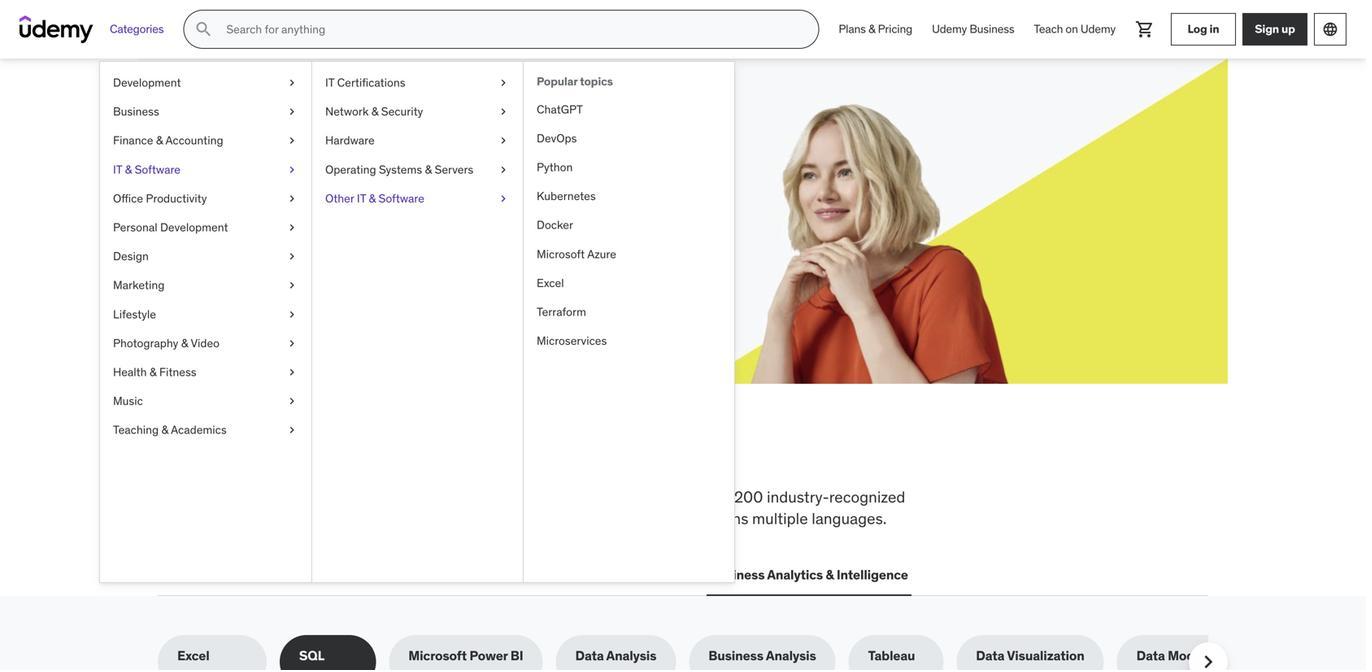 Task type: vqa. For each thing, say whether or not it's contained in the screenshot.
Terraform
yes



Task type: locate. For each thing, give the bounding box(es) containing it.
0 vertical spatial excel
[[537, 276, 564, 290]]

business inside button
[[710, 567, 765, 583]]

& right plans at top
[[869, 22, 875, 36]]

analytics
[[767, 567, 823, 583]]

& inside network & security link
[[372, 104, 379, 119]]

dec
[[308, 188, 331, 204]]

0 horizontal spatial analysis
[[606, 648, 657, 664]]

development right web
[[191, 567, 273, 583]]

recognized
[[829, 487, 906, 507]]

software up office productivity
[[135, 162, 181, 177]]

xsmall image
[[285, 75, 298, 91], [497, 75, 510, 91], [285, 104, 298, 120], [497, 104, 510, 120], [285, 162, 298, 178], [497, 191, 510, 207], [285, 220, 298, 236], [285, 306, 298, 322], [285, 335, 298, 351], [285, 364, 298, 380], [285, 422, 298, 438]]

data modeling
[[1137, 648, 1225, 664]]

with
[[346, 170, 371, 186]]

lifestyle link
[[100, 300, 312, 329]]

business analysis
[[709, 648, 816, 664]]

health & fitness
[[113, 365, 196, 379]]

development down office productivity link
[[160, 220, 228, 235]]

skills up workplace
[[270, 434, 357, 476]]

tableau
[[868, 648, 915, 664]]

0 horizontal spatial software
[[135, 162, 181, 177]]

data left science in the left of the page
[[495, 567, 523, 583]]

0 horizontal spatial microsoft
[[409, 648, 467, 664]]

0 horizontal spatial udemy
[[932, 22, 967, 36]]

development inside button
[[191, 567, 273, 583]]

xsmall image for music
[[285, 393, 298, 409]]

& down "a"
[[369, 191, 376, 206]]

for up potential
[[294, 129, 332, 163]]

xsmall image inside lifestyle link
[[285, 306, 298, 322]]

microsoft inside other it & software element
[[537, 247, 585, 261]]

finance
[[113, 133, 153, 148]]

up
[[1282, 22, 1295, 36]]

xsmall image inside personal development link
[[285, 220, 298, 236]]

it certifications down supports
[[292, 567, 388, 583]]

0 vertical spatial certifications
[[337, 75, 406, 90]]

professional
[[496, 509, 581, 528]]

1 vertical spatial certifications
[[306, 567, 388, 583]]

finance & accounting
[[113, 133, 223, 148]]

business inside topic filters element
[[709, 648, 764, 664]]

microsoft left power
[[409, 648, 467, 664]]

it up office
[[113, 162, 122, 177]]

1 vertical spatial it certifications
[[292, 567, 388, 583]]

teaching & academics link
[[100, 416, 312, 445]]

& right "analytics"
[[826, 567, 834, 583]]

microsoft
[[537, 247, 585, 261], [409, 648, 467, 664]]

operating systems & servers
[[325, 162, 474, 177]]

plans
[[839, 22, 866, 36]]

microsoft inside topic filters element
[[409, 648, 467, 664]]

your up through
[[263, 170, 288, 186]]

& inside business analytics & intelligence button
[[826, 567, 834, 583]]

content
[[622, 487, 675, 507]]

1 vertical spatial in
[[512, 434, 544, 476]]

it certifications link
[[312, 68, 523, 97]]

teach
[[1034, 22, 1063, 36]]

0 vertical spatial software
[[135, 162, 181, 177]]

web development button
[[158, 556, 276, 595]]

& for software
[[125, 162, 132, 177]]

1 horizontal spatial software
[[379, 191, 424, 206]]

it certifications inside button
[[292, 567, 388, 583]]

udemy right on
[[1081, 22, 1116, 36]]

1 vertical spatial skills
[[348, 487, 383, 507]]

in
[[1210, 22, 1220, 36], [512, 434, 544, 476]]

1 horizontal spatial microsoft
[[537, 247, 585, 261]]

for up and on the bottom of page
[[679, 487, 697, 507]]

& inside health & fitness link
[[150, 365, 157, 379]]

xsmall image inside "design" link
[[285, 249, 298, 264]]

1 horizontal spatial analysis
[[766, 648, 816, 664]]

design
[[113, 249, 149, 264]]

personal development link
[[100, 213, 312, 242]]

certifications down supports
[[306, 567, 388, 583]]

0 vertical spatial microsoft
[[537, 247, 585, 261]]

pricing
[[878, 22, 913, 36]]

& right finance
[[156, 133, 163, 148]]

0 vertical spatial in
[[1210, 22, 1220, 36]]

all the skills you need in one place
[[158, 434, 699, 476]]

excel inside other it & software element
[[537, 276, 564, 290]]

& inside other it & software link
[[369, 191, 376, 206]]

0 horizontal spatial for
[[294, 129, 332, 163]]

skills up supports
[[348, 487, 383, 507]]

xsmall image inside other it & software link
[[497, 191, 510, 207]]

it
[[325, 75, 334, 90], [113, 162, 122, 177], [357, 191, 366, 206], [292, 567, 303, 583]]

data left modeling
[[1137, 648, 1165, 664]]

& up office
[[125, 162, 132, 177]]

1 horizontal spatial excel
[[537, 276, 564, 290]]

supports
[[336, 509, 397, 528]]

microsoft down docker on the left top
[[537, 247, 585, 261]]

0 vertical spatial it certifications
[[325, 75, 406, 90]]

music link
[[100, 387, 312, 416]]

certifications up network & security
[[337, 75, 406, 90]]

data left the visualization
[[976, 648, 1005, 664]]

data visualization
[[976, 648, 1085, 664]]

& inside finance & accounting link
[[156, 133, 163, 148]]

xsmall image inside it & software link
[[285, 162, 298, 178]]

personal
[[113, 220, 157, 235]]

data inside "button"
[[495, 567, 523, 583]]

1 analysis from the left
[[606, 648, 657, 664]]

xsmall image inside the marketing link
[[285, 277, 298, 293]]

xsmall image inside health & fitness link
[[285, 364, 298, 380]]

it right 15.
[[357, 191, 366, 206]]

udemy business
[[932, 22, 1015, 36]]

expand
[[216, 170, 260, 186]]

data
[[495, 567, 523, 583], [575, 648, 604, 664], [976, 648, 1005, 664], [1137, 648, 1165, 664]]

200
[[734, 487, 763, 507]]

in up the including
[[512, 434, 544, 476]]

a
[[374, 170, 381, 186]]

it inside it & software link
[[113, 162, 122, 177]]

it for it certifications link
[[325, 75, 334, 90]]

business
[[970, 22, 1015, 36], [113, 104, 159, 119], [710, 567, 765, 583], [709, 648, 764, 664]]

development
[[584, 509, 675, 528]]

log in link
[[1171, 13, 1236, 46]]

in right log
[[1210, 22, 1220, 36]]

the
[[212, 434, 263, 476]]

office productivity link
[[100, 184, 312, 213]]

xsmall image for development
[[285, 75, 298, 91]]

one
[[550, 434, 608, 476]]

& left security
[[372, 104, 379, 119]]

certifications for it certifications link
[[337, 75, 406, 90]]

xsmall image inside teaching & academics link
[[285, 422, 298, 438]]

security
[[381, 104, 423, 119]]

covering
[[158, 487, 220, 507]]

it certifications up network & security
[[325, 75, 406, 90]]

photography & video
[[113, 336, 220, 350]]

it for it & software link
[[113, 162, 122, 177]]

docker link
[[524, 211, 734, 240]]

1 vertical spatial microsoft
[[409, 648, 467, 664]]

1 vertical spatial development
[[160, 220, 228, 235]]

it & software
[[113, 162, 181, 177]]

xsmall image inside hardware link
[[497, 133, 510, 149]]

& right health
[[150, 365, 157, 379]]

0 horizontal spatial your
[[263, 170, 288, 186]]

& inside photography & video link
[[181, 336, 188, 350]]

& inside it & software link
[[125, 162, 132, 177]]

data for data science
[[495, 567, 523, 583]]

1 horizontal spatial udemy
[[1081, 22, 1116, 36]]

covering critical workplace skills to technical topics, including prep content for over 200 industry-recognized certifications, our catalog supports well-rounded professional development and spans multiple languages.
[[158, 487, 906, 528]]

xsmall image inside the operating systems & servers link
[[497, 162, 510, 178]]

certifications inside button
[[306, 567, 388, 583]]

xsmall image inside development link
[[285, 75, 298, 91]]

it inside it certifications link
[[325, 75, 334, 90]]

0 vertical spatial your
[[337, 129, 396, 163]]

xsmall image inside finance & accounting link
[[285, 133, 298, 149]]

& left servers
[[425, 162, 432, 177]]

shopping cart with 0 items image
[[1135, 20, 1155, 39]]

xsmall image for it certifications
[[497, 75, 510, 91]]

it down catalog at the left bottom
[[292, 567, 303, 583]]

xsmall image for it & software
[[285, 162, 298, 178]]

1 horizontal spatial for
[[679, 487, 697, 507]]

2 vertical spatial development
[[191, 567, 273, 583]]

software
[[135, 162, 181, 177], [379, 191, 424, 206]]

xsmall image inside business link
[[285, 104, 298, 120]]

udemy right "pricing"
[[932, 22, 967, 36]]

1 horizontal spatial your
[[337, 129, 396, 163]]

other it & software element
[[523, 62, 734, 582]]

chatgpt
[[537, 102, 583, 117]]

productivity
[[146, 191, 207, 206]]

sign
[[1255, 22, 1279, 36]]

finance & accounting link
[[100, 126, 312, 155]]

xsmall image for teaching & academics
[[285, 422, 298, 438]]

& inside teaching & academics link
[[161, 423, 168, 437]]

xsmall image for personal development
[[285, 220, 298, 236]]

xsmall image
[[285, 133, 298, 149], [497, 133, 510, 149], [497, 162, 510, 178], [285, 191, 298, 207], [285, 249, 298, 264], [285, 277, 298, 293], [285, 393, 298, 409]]

topics
[[580, 74, 613, 89]]

topics,
[[470, 487, 516, 507]]

your up with
[[337, 129, 396, 163]]

1 vertical spatial software
[[379, 191, 424, 206]]

lifestyle
[[113, 307, 156, 321]]

development down categories "dropdown button"
[[113, 75, 181, 90]]

& for security
[[372, 104, 379, 119]]

xsmall image inside network & security link
[[497, 104, 510, 120]]

next image
[[1196, 649, 1222, 670]]

xsmall image inside office productivity link
[[285, 191, 298, 207]]

& left video
[[181, 336, 188, 350]]

0 vertical spatial for
[[294, 129, 332, 163]]

microservices
[[537, 334, 607, 348]]

xsmall image inside music link
[[285, 393, 298, 409]]

1 udemy from the left
[[932, 22, 967, 36]]

network & security link
[[312, 97, 523, 126]]

1 vertical spatial excel
[[177, 648, 210, 664]]

& for pricing
[[869, 22, 875, 36]]

software down course.
[[379, 191, 424, 206]]

0 horizontal spatial excel
[[177, 648, 210, 664]]

xsmall image inside photography & video link
[[285, 335, 298, 351]]

at
[[479, 170, 491, 186]]

data for data visualization
[[976, 648, 1005, 664]]

& right teaching
[[161, 423, 168, 437]]

it certifications
[[325, 75, 406, 90], [292, 567, 388, 583]]

xsmall image inside it certifications link
[[497, 75, 510, 91]]

it up network
[[325, 75, 334, 90]]

choose a language image
[[1323, 21, 1339, 37]]

1 vertical spatial for
[[679, 487, 697, 507]]

& inside the operating systems & servers link
[[425, 162, 432, 177]]

data analysis
[[575, 648, 657, 664]]

& inside the plans & pricing link
[[869, 22, 875, 36]]

excel link
[[524, 269, 734, 298]]

data right bi
[[575, 648, 604, 664]]

for inside covering critical workplace skills to technical topics, including prep content for over 200 industry-recognized certifications, our catalog supports well-rounded professional development and spans multiple languages.
[[679, 487, 697, 507]]

intelligence
[[837, 567, 908, 583]]

2 analysis from the left
[[766, 648, 816, 664]]

development
[[113, 75, 181, 90], [160, 220, 228, 235], [191, 567, 273, 583]]

skills
[[270, 434, 357, 476], [348, 487, 383, 507]]

2 udemy from the left
[[1081, 22, 1116, 36]]

submit search image
[[194, 20, 213, 39]]

it inside the 'it certifications' button
[[292, 567, 303, 583]]



Task type: describe. For each thing, give the bounding box(es) containing it.
udemy business link
[[922, 10, 1024, 49]]

photography
[[113, 336, 178, 350]]

docker
[[537, 218, 573, 232]]

prep
[[586, 487, 618, 507]]

industry-
[[767, 487, 829, 507]]

it certifications for it certifications link
[[325, 75, 406, 90]]

network
[[325, 104, 369, 119]]

analysis for business analysis
[[766, 648, 816, 664]]

teach on udemy
[[1034, 22, 1116, 36]]

xsmall image for network & security
[[497, 104, 510, 120]]

business for business analytics & intelligence
[[710, 567, 765, 583]]

xsmall image for other it & software
[[497, 191, 510, 207]]

hardware
[[325, 133, 375, 148]]

udemy image
[[20, 15, 94, 43]]

languages.
[[812, 509, 887, 528]]

video
[[191, 336, 220, 350]]

& for fitness
[[150, 365, 157, 379]]

power
[[470, 648, 508, 664]]

development for personal
[[160, 220, 228, 235]]

popular
[[537, 74, 578, 89]]

business link
[[100, 97, 312, 126]]

1 vertical spatial your
[[263, 170, 288, 186]]

xsmall image for operating systems & servers
[[497, 162, 510, 178]]

sql
[[299, 648, 325, 664]]

xsmall image for finance & accounting
[[285, 133, 298, 149]]

xsmall image for design
[[285, 249, 298, 264]]

academics
[[171, 423, 227, 437]]

xsmall image for lifestyle
[[285, 306, 298, 322]]

azure
[[587, 247, 616, 261]]

including
[[519, 487, 582, 507]]

xsmall image for business
[[285, 104, 298, 120]]

certifications for the 'it certifications' button
[[306, 567, 388, 583]]

all
[[158, 434, 206, 476]]

xsmall image for hardware
[[497, 133, 510, 149]]

it & software link
[[100, 155, 312, 184]]

sign up link
[[1243, 13, 1308, 46]]

categories
[[110, 22, 164, 36]]

through
[[259, 188, 305, 204]]

log in
[[1188, 22, 1220, 36]]

chatgpt link
[[524, 95, 734, 124]]

data for data modeling
[[1137, 648, 1165, 664]]

& for video
[[181, 336, 188, 350]]

operating systems & servers link
[[312, 155, 523, 184]]

business for business
[[113, 104, 159, 119]]

systems
[[379, 162, 422, 177]]

xsmall image for office productivity
[[285, 191, 298, 207]]

it certifications for the 'it certifications' button
[[292, 567, 388, 583]]

our
[[255, 509, 278, 528]]

it inside other it & software link
[[357, 191, 366, 206]]

data science
[[495, 567, 574, 583]]

it certifications button
[[289, 556, 392, 595]]

data for data analysis
[[575, 648, 604, 664]]

other it & software link
[[312, 184, 523, 213]]

xsmall image for marketing
[[285, 277, 298, 293]]

it for the 'it certifications' button
[[292, 567, 303, 583]]

on
[[1066, 22, 1078, 36]]

microsoft power bi
[[409, 648, 523, 664]]

skills inside covering critical workplace skills to technical topics, including prep content for over 200 industry-recognized certifications, our catalog supports well-rounded professional development and spans multiple languages.
[[348, 487, 383, 507]]

business analytics & intelligence button
[[707, 556, 912, 595]]

teaching
[[113, 423, 159, 437]]

web
[[161, 567, 189, 583]]

accounting
[[166, 133, 223, 148]]

xsmall image for health & fitness
[[285, 364, 298, 380]]

health
[[113, 365, 147, 379]]

office
[[113, 191, 143, 206]]

critical
[[223, 487, 270, 507]]

microsoft azure
[[537, 247, 616, 261]]

photography & video link
[[100, 329, 312, 358]]

& for academics
[[161, 423, 168, 437]]

hardware link
[[312, 126, 523, 155]]

rounded
[[435, 509, 493, 528]]

1 horizontal spatial in
[[1210, 22, 1220, 36]]

visualization
[[1007, 648, 1085, 664]]

development link
[[100, 68, 312, 97]]

design link
[[100, 242, 312, 271]]

skills for your future expand your potential with a course. starting at just $12.99 through dec 15.
[[216, 129, 515, 204]]

to
[[386, 487, 400, 507]]

0 horizontal spatial in
[[512, 434, 544, 476]]

popular topics
[[537, 74, 613, 89]]

operating
[[325, 162, 376, 177]]

0 vertical spatial development
[[113, 75, 181, 90]]

microsoft for microsoft power bi
[[409, 648, 467, 664]]

plans & pricing
[[839, 22, 913, 36]]

topic filters element
[[158, 635, 1244, 670]]

leadership button
[[405, 556, 478, 595]]

catalog
[[281, 509, 332, 528]]

& for accounting
[[156, 133, 163, 148]]

music
[[113, 394, 143, 408]]

multiple
[[752, 509, 808, 528]]

business for business analysis
[[709, 648, 764, 664]]

need
[[428, 434, 506, 476]]

0 vertical spatial skills
[[270, 434, 357, 476]]

development for web
[[191, 567, 273, 583]]

science
[[526, 567, 574, 583]]

Search for anything text field
[[223, 15, 799, 43]]

modeling
[[1168, 648, 1225, 664]]

teach on udemy link
[[1024, 10, 1126, 49]]

15.
[[334, 188, 350, 204]]

analysis for data analysis
[[606, 648, 657, 664]]

excel inside topic filters element
[[177, 648, 210, 664]]

servers
[[435, 162, 474, 177]]

communication
[[594, 567, 690, 583]]

certifications,
[[158, 509, 252, 528]]

plans & pricing link
[[829, 10, 922, 49]]

devops link
[[524, 124, 734, 153]]

communication button
[[591, 556, 694, 595]]

python link
[[524, 153, 734, 182]]

microsoft for microsoft azure
[[537, 247, 585, 261]]

course.
[[384, 170, 426, 186]]

kubernetes
[[537, 189, 596, 203]]

$12.99
[[216, 188, 256, 204]]

teaching & academics
[[113, 423, 227, 437]]

network & security
[[325, 104, 423, 119]]

categories button
[[100, 10, 174, 49]]

xsmall image for photography & video
[[285, 335, 298, 351]]

microservices link
[[524, 327, 734, 356]]

terraform
[[537, 305, 586, 319]]

other
[[325, 191, 354, 206]]

personal development
[[113, 220, 228, 235]]

for inside skills for your future expand your potential with a course. starting at just $12.99 through dec 15.
[[294, 129, 332, 163]]



